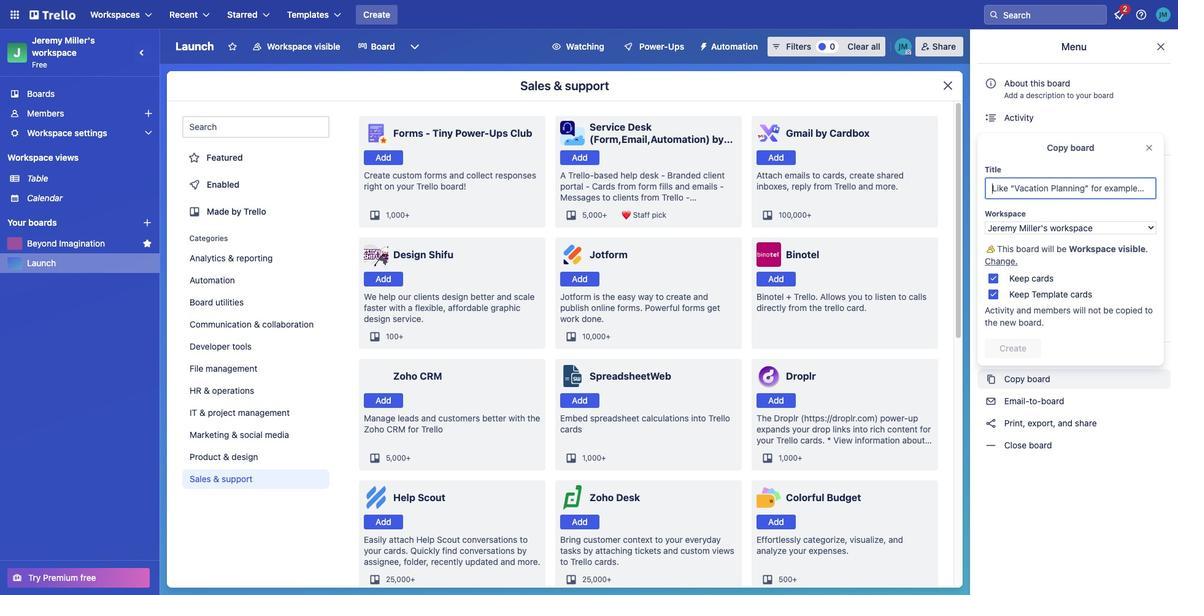Task type: describe. For each thing, give the bounding box(es) containing it.
be inside keep cards keep template cards activity and members will not be copied to the new board.
[[1103, 305, 1113, 315]]

1,000 + for forms - tiny power-ups club
[[386, 210, 410, 220]]

and inside attach emails to cards, create shared inboxes, reply from trello and more.
[[858, 181, 873, 191]]

- down the trello-
[[586, 181, 590, 191]]

customize views image
[[409, 40, 421, 53]]

your inside create custom forms and collect responses right on your trello board!
[[397, 181, 414, 191]]

fields
[[1037, 209, 1060, 219]]

product & design link
[[182, 447, 330, 467]]

menu
[[1061, 41, 1087, 52]]

client
[[703, 170, 725, 180]]

j link
[[7, 43, 27, 63]]

card.
[[847, 303, 867, 313]]

1 vertical spatial power-
[[455, 128, 489, 139]]

and inside easily attach help scout conversations to your cards.  quickly find conversations by assignee, folder, recently updated and more.
[[501, 557, 515, 567]]

messages
[[560, 192, 600, 202]]

board up the "to-"
[[1027, 374, 1050, 384]]

create inside jotform is the easy way to create and publish online forms. powerful forms get work done.
[[666, 291, 691, 302]]

desk for zoho
[[616, 492, 640, 503]]

watch link
[[977, 347, 1171, 367]]

board for board
[[371, 41, 395, 52]]

a inside 'we help our clients design better and scale faster with a flexible, affordable graphic design service.'
[[408, 303, 413, 313]]

0 horizontal spatial ups
[[489, 128, 508, 139]]

custom inside bring customer context to your everyday tasks by attaching tickets and custom views to trello cards.
[[680, 545, 710, 556]]

add button for forms - tiny power-ups club
[[364, 150, 403, 165]]

0 vertical spatial design
[[442, 291, 468, 302]]

better inside manage leads and customers better with the zoho crm for trello
[[482, 413, 506, 423]]

from left form
[[618, 181, 636, 191]]

board down activity "link"
[[1070, 142, 1094, 153]]

made
[[207, 206, 229, 217]]

directly
[[757, 303, 786, 313]]

will inside keep cards keep template cards activity and members will not be copied to the new board.
[[1073, 305, 1086, 315]]

and inside 'we help our clients design better and scale faster with a flexible, affordable graphic design service.'
[[497, 291, 512, 302]]

1 vertical spatial automation
[[1002, 231, 1050, 241]]

cards,
[[823, 170, 847, 180]]

+ left ❤️ at right top
[[602, 210, 607, 220]]

board for board utilities
[[190, 297, 213, 307]]

sm image down the make template
[[1032, 351, 1044, 363]]

❤️
[[622, 210, 631, 220]]

the inside binotel + trello. allows you to listen to calls directly from the trello card.
[[809, 303, 822, 313]]

starred icon image
[[142, 239, 152, 249]]

recent button
[[162, 5, 217, 25]]

2 notifications image
[[1112, 7, 1127, 22]]

Search text field
[[182, 116, 330, 138]]

launch inside board name text field
[[175, 40, 214, 53]]

we
[[364, 291, 376, 302]]

create for create
[[363, 9, 390, 20]]

workspace for workspace views
[[7, 152, 53, 163]]

trello down enabled link
[[244, 206, 266, 217]]

0 vertical spatial conversations
[[462, 534, 517, 545]]

500
[[779, 575, 792, 584]]

emails inside attach emails to cards, create shared inboxes, reply from trello and more.
[[785, 170, 810, 180]]

primary element
[[0, 0, 1178, 29]]

board up 'print, export, and share'
[[1041, 396, 1064, 406]]

branded
[[667, 170, 701, 180]]

hr & operations
[[190, 385, 254, 396]]

effortlessly categorize, visualize, and analyze your expenses.
[[757, 534, 903, 556]]

& for hr & operations link
[[204, 385, 210, 396]]

0 vertical spatial copy board
[[1047, 142, 1094, 153]]

to right you
[[865, 291, 873, 302]]

0 horizontal spatial launch
[[27, 258, 56, 268]]

power-ups link
[[977, 249, 1171, 268]]

activity inside "link"
[[1002, 112, 1034, 123]]

& down watching button
[[554, 79, 562, 93]]

to up tickets
[[655, 534, 663, 545]]

all
[[871, 41, 880, 52]]

scout inside easily attach help scout conversations to your cards.  quickly find conversations by assignee, folder, recently updated and more.
[[437, 534, 460, 545]]

0 vertical spatial automation link
[[977, 226, 1171, 246]]

1 horizontal spatial 5,000
[[582, 210, 602, 220]]

product
[[190, 452, 221, 462]]

graphic
[[491, 303, 521, 313]]

collaboration
[[262, 319, 314, 330]]

by inside bring customer context to your everyday tasks by attaching tickets and custom views to trello cards.
[[583, 545, 593, 556]]

1,000 for forms - tiny power-ups club
[[386, 210, 405, 220]]

1 horizontal spatial sales
[[520, 79, 551, 93]]

listen
[[875, 291, 896, 302]]

workspace visible button
[[245, 37, 348, 56]]

jotform for jotform is the easy way to create and publish online forms. powerful forms get work done.
[[560, 291, 591, 302]]

1,000 + for droplr
[[779, 453, 802, 463]]

2 horizontal spatial cards
[[1070, 289, 1092, 299]]

1 vertical spatial 5,000
[[386, 453, 406, 463]]

forms inside create custom forms and collect responses right on your trello board!
[[424, 170, 447, 180]]

& for "product & design" link
[[223, 452, 229, 462]]

and inside jotform is the easy way to create and publish online forms. powerful forms get work done.
[[693, 291, 708, 302]]

+ for design shifu
[[399, 332, 403, 341]]

0 horizontal spatial automation
[[190, 275, 235, 285]]

starred button
[[220, 5, 277, 25]]

- left tiny
[[426, 128, 430, 139]]

add for design shifu
[[376, 274, 391, 284]]

description
[[1026, 91, 1065, 100]]

2 sm image from the top
[[985, 164, 997, 176]]

2 keep from the top
[[1009, 289, 1029, 299]]

add for zoho desk
[[572, 517, 588, 527]]

workspace visible
[[267, 41, 340, 52]]

it
[[190, 407, 197, 418]]

labels
[[1002, 275, 1030, 285]]

100 +
[[386, 332, 403, 341]]

more. inside easily attach help scout conversations to your cards.  quickly find conversations by assignee, folder, recently updated and more.
[[518, 557, 540, 567]]

+ for gmail by cardbox
[[807, 210, 812, 220]]

developer tools link
[[182, 337, 330, 357]]

media
[[265, 430, 289, 440]]

responses
[[495, 170, 536, 180]]

0 vertical spatial scout
[[418, 492, 445, 503]]

cards. inside easily attach help scout conversations to your cards.  quickly find conversations by assignee, folder, recently updated and more.
[[384, 545, 408, 556]]

+ for help scout
[[411, 575, 415, 584]]

settings
[[74, 128, 107, 138]]

the inside keep cards keep template cards activity and members will not be copied to the new board.
[[985, 317, 998, 328]]

and inside create custom forms and collect responses right on your trello board!
[[449, 170, 464, 180]]

more. inside attach emails to cards, create shared inboxes, reply from trello and more.
[[876, 181, 898, 191]]

portal
[[560, 181, 583, 191]]

jeremy miller (jeremymiller198) image
[[1156, 7, 1171, 22]]

+ for spreadsheetweb
[[601, 453, 606, 463]]

folder,
[[404, 557, 429, 567]]

from down form
[[641, 192, 659, 202]]

1 vertical spatial conversations
[[460, 545, 515, 556]]

back to home image
[[29, 5, 75, 25]]

colorful
[[786, 492, 824, 503]]

hipporello
[[590, 146, 639, 157]]

enabled
[[207, 179, 239, 190]]

crm inside manage leads and customers better with the zoho crm for trello
[[387, 424, 406, 434]]

add for binotel
[[768, 274, 784, 284]]

sm image for watch
[[985, 351, 997, 363]]

0 vertical spatial views
[[55, 152, 79, 163]]

categories
[[190, 234, 228, 243]]

not
[[1088, 305, 1101, 315]]

launch link
[[27, 257, 152, 269]]

this member is an admin of this board. image
[[905, 50, 911, 55]]

background
[[1037, 187, 1084, 197]]

operations
[[212, 385, 254, 396]]

inboxes,
[[757, 181, 789, 191]]

your inside about this board add a description to your board
[[1076, 91, 1091, 100]]

sm image for make template
[[985, 318, 997, 331]]

1 vertical spatial management
[[238, 407, 290, 418]]

miller's
[[65, 35, 95, 45]]

by inside easily attach help scout conversations to your cards.  quickly find conversations by assignee, folder, recently updated and more.
[[517, 545, 527, 556]]

trello inside bring customer context to your everyday tasks by attaching tickets and custom views to trello cards.
[[570, 557, 592, 567]]

embed
[[560, 413, 588, 423]]

assignee,
[[364, 557, 401, 567]]

0 horizontal spatial sales & support
[[190, 474, 253, 484]]

expenses.
[[809, 545, 849, 556]]

design
[[393, 249, 426, 260]]

board inside this board will be workspace visible . change.
[[1016, 244, 1039, 254]]

close board
[[1002, 440, 1052, 450]]

calculations
[[642, 413, 689, 423]]

beyond imagination
[[27, 238, 105, 249]]

beyond imagination link
[[27, 237, 137, 250]]

add for service desk (form,email,automation) by hipporello
[[572, 152, 588, 163]]

workspace for workspace settings
[[27, 128, 72, 138]]

Title text field
[[985, 177, 1157, 199]]

analytics
[[190, 253, 226, 263]]

sm image for this board will be
[[985, 243, 997, 255]]

+ for forms - tiny power-ups club
[[405, 210, 410, 220]]

sm image for print, export, and share
[[985, 417, 997, 430]]

work
[[560, 314, 579, 324]]

workspace down change
[[985, 209, 1026, 218]]

about
[[1004, 78, 1028, 88]]

workspace settings
[[27, 128, 107, 138]]

developer
[[190, 341, 230, 352]]

25,000 + for zoho desk
[[582, 575, 612, 584]]

1 vertical spatial automation link
[[182, 271, 330, 290]]

and inside keep cards keep template cards activity and members will not be copied to the new board.
[[1017, 305, 1031, 315]]

add button for spreadsheetweb
[[560, 393, 599, 408]]

archived items
[[1002, 134, 1063, 145]]

custom inside create custom forms and collect responses right on your trello board!
[[393, 170, 422, 180]]

by right gmail on the top of page
[[816, 128, 827, 139]]

service
[[590, 121, 625, 133]]

create inside attach emails to cards, create shared inboxes, reply from trello and more.
[[849, 170, 874, 180]]

manage leads and customers better with the zoho crm for trello
[[364, 413, 540, 434]]

board up description
[[1047, 78, 1070, 88]]

try premium free button
[[7, 568, 150, 588]]

shared
[[877, 170, 904, 180]]

beyond
[[27, 238, 57, 249]]

embed spreadsheet calculations into trello cards
[[560, 413, 730, 434]]

2 horizontal spatial power-
[[1004, 253, 1032, 263]]

& for marketing & social media link
[[231, 430, 237, 440]]

recent
[[169, 9, 198, 20]]

shifu
[[429, 249, 453, 260]]

jotform for jotform
[[590, 249, 628, 260]]

board up activity "link"
[[1094, 91, 1114, 100]]

automations
[[560, 203, 610, 214]]

add for forms - tiny power-ups club
[[376, 152, 391, 163]]

analytics & reporting link
[[182, 249, 330, 268]]

share
[[1075, 418, 1097, 428]]

100
[[386, 332, 399, 341]]

change
[[1004, 187, 1035, 197]]

and inside 'link'
[[1058, 418, 1073, 428]]

0 horizontal spatial design
[[232, 452, 258, 462]]

create button
[[356, 5, 398, 25]]

25,000 for help scout
[[386, 575, 411, 584]]

& for sales & support link
[[213, 474, 219, 484]]

reply
[[792, 181, 811, 191]]

power- inside button
[[639, 41, 668, 52]]

activity inside keep cards keep template cards activity and members will not be copied to the new board.
[[985, 305, 1014, 315]]

sm image for stickers
[[985, 296, 997, 309]]

1 vertical spatial copy board
[[1002, 374, 1050, 384]]

1 horizontal spatial support
[[565, 79, 609, 93]]

to left calls
[[899, 291, 907, 302]]

your inside effortlessly categorize, visualize, and analyze your expenses.
[[789, 545, 806, 556]]

try premium free
[[28, 572, 96, 583]]

create for create custom forms and collect responses right on your trello board!
[[364, 170, 390, 180]]

forms inside jotform is the easy way to create and publish online forms. powerful forms get work done.
[[682, 303, 705, 313]]

search image
[[989, 10, 999, 20]]

better inside 'we help our clients design better and scale faster with a flexible, affordable graphic design service.'
[[471, 291, 495, 302]]

support inside sales & support link
[[222, 474, 253, 484]]

cards. inside bring customer context to your everyday tasks by attaching tickets and custom views to trello cards.
[[595, 557, 619, 567]]

attaching
[[595, 545, 632, 556]]

add inside about this board add a description to your board
[[1004, 91, 1018, 100]]

free
[[32, 60, 47, 69]]

0 vertical spatial 5,000 +
[[582, 210, 607, 220]]

marketing
[[190, 430, 229, 440]]

add button for gmail by cardbox
[[757, 150, 796, 165]]

trello inside create custom forms and collect responses right on your trello board!
[[417, 181, 438, 191]]

workspaces button
[[83, 5, 160, 25]]

with inside 'we help our clients design better and scale faster with a flexible, affordable graphic design service.'
[[389, 303, 406, 313]]

change background link
[[977, 182, 1171, 202]]

trello-
[[568, 170, 594, 180]]

attach emails to cards, create shared inboxes, reply from trello and more.
[[757, 170, 904, 191]]

add for help scout
[[376, 517, 391, 527]]

zoho for zoho crm
[[393, 371, 417, 382]]

visible inside this board will be workspace visible . change.
[[1118, 244, 1146, 254]]

desk for service
[[628, 121, 652, 133]]

new
[[1000, 317, 1016, 328]]

jotform is the easy way to create and publish online forms. powerful forms get work done.
[[560, 291, 720, 324]]

0 horizontal spatial help
[[393, 492, 415, 503]]

+ for zoho desk
[[607, 575, 612, 584]]

close
[[1004, 440, 1027, 450]]

add button for colorful budget
[[757, 515, 796, 530]]

communication & collaboration
[[190, 319, 314, 330]]

& for 'it & project management' link
[[199, 407, 206, 418]]

to inside a trello-based help desk - branded client portal - cards from form fills and emails - messages to clients from trello - automations
[[602, 192, 610, 202]]

& for analytics & reporting link
[[228, 253, 234, 263]]

trello inside a trello-based help desk - branded client portal - cards from form fills and emails - messages to clients from trello - automations
[[662, 192, 684, 202]]



Task type: locate. For each thing, give the bounding box(es) containing it.
0 vertical spatial 5,000
[[582, 210, 602, 220]]

a down "about"
[[1020, 91, 1024, 100]]

7 sm image from the top
[[985, 296, 997, 309]]

0 vertical spatial crm
[[420, 371, 442, 382]]

sm image for email-to-board
[[985, 395, 997, 407]]

clients up ❤️ at right top
[[613, 192, 639, 202]]

+ for droplr
[[798, 453, 802, 463]]

0 horizontal spatial with
[[389, 303, 406, 313]]

1 horizontal spatial custom
[[680, 545, 710, 556]]

copy board down activity "link"
[[1047, 142, 1094, 153]]

workspace for workspace visible
[[267, 41, 312, 52]]

0 horizontal spatial forms
[[424, 170, 447, 180]]

Search field
[[999, 6, 1106, 24]]

to inside attach emails to cards, create shared inboxes, reply from trello and more.
[[812, 170, 820, 180]]

more.
[[876, 181, 898, 191], [518, 557, 540, 567]]

1 horizontal spatial 25,000 +
[[582, 575, 612, 584]]

0 vertical spatial ups
[[668, 41, 684, 52]]

scout up quickly
[[418, 492, 445, 503]]

sm image for power-ups
[[985, 252, 997, 264]]

binotel inside binotel + trello. allows you to listen to calls directly from the trello card.
[[757, 291, 784, 302]]

your inside bring customer context to your everyday tasks by attaching tickets and custom views to trello cards.
[[665, 534, 683, 545]]

binotel + trello. allows you to listen to calls directly from the trello card.
[[757, 291, 927, 313]]

add button for service desk (form,email,automation) by hipporello
[[560, 150, 599, 165]]

spreadsheetweb
[[590, 371, 671, 382]]

1 horizontal spatial design
[[364, 314, 390, 324]]

0 horizontal spatial custom
[[393, 170, 422, 180]]

emails inside a trello-based help desk - branded client portal - cards from form fills and emails - messages to clients from trello - automations
[[692, 181, 718, 191]]

collect
[[466, 170, 493, 180]]

workspace inside this board will be workspace visible . change.
[[1069, 244, 1116, 254]]

jeremy
[[32, 35, 62, 45]]

attach
[[757, 170, 782, 180]]

sales & support down the product & design
[[190, 474, 253, 484]]

8 sm image from the top
[[985, 373, 997, 385]]

1,000 for droplr
[[779, 453, 798, 463]]

crm down leads
[[387, 424, 406, 434]]

3 sm image from the top
[[985, 230, 997, 242]]

board inside board link
[[371, 41, 395, 52]]

0 horizontal spatial board
[[190, 297, 213, 307]]

gmail
[[786, 128, 813, 139]]

help inside a trello-based help desk - branded client portal - cards from form fills and emails - messages to clients from trello - automations
[[620, 170, 638, 180]]

2 horizontal spatial automation
[[1002, 231, 1050, 241]]

launch
[[175, 40, 214, 53], [27, 258, 56, 268]]

free
[[80, 572, 96, 583]]

project
[[208, 407, 236, 418]]

crm up the customers
[[420, 371, 442, 382]]

add for spreadsheetweb
[[572, 395, 588, 406]]

and inside effortlessly categorize, visualize, and analyze your expenses.
[[888, 534, 903, 545]]

+ down reply at the top right of page
[[807, 210, 812, 220]]

1 sm image from the top
[[985, 134, 997, 146]]

to down the tasks
[[560, 557, 568, 567]]

1 25,000 + from the left
[[386, 575, 415, 584]]

+ down for
[[406, 453, 411, 463]]

+ for colorful budget
[[792, 575, 797, 584]]

make
[[1004, 319, 1026, 330]]

1 vertical spatial sales
[[190, 474, 211, 484]]

1 horizontal spatial will
[[1073, 305, 1086, 315]]

trello inside attach emails to cards, create shared inboxes, reply from trello and more.
[[834, 181, 856, 191]]

1 horizontal spatial 25,000
[[582, 575, 607, 584]]

create inside button
[[363, 9, 390, 20]]

and right "visualize,"
[[888, 534, 903, 545]]

0 vertical spatial cards.
[[384, 545, 408, 556]]

support down the product & design
[[222, 474, 253, 484]]

help left desk
[[620, 170, 638, 180]]

bring customer context to your everyday tasks by attaching tickets and custom views to trello cards.
[[560, 534, 734, 567]]

0 vertical spatial jotform
[[590, 249, 628, 260]]

0 vertical spatial be
[[1057, 244, 1067, 254]]

6 sm image from the top
[[985, 274, 997, 287]]

and left share
[[1058, 418, 1073, 428]]

+ up zoho desk
[[601, 453, 606, 463]]

sm image for close board
[[985, 439, 997, 452]]

- down client
[[720, 181, 724, 191]]

with left embed
[[509, 413, 525, 423]]

0 horizontal spatial visible
[[314, 41, 340, 52]]

to down cards
[[602, 192, 610, 202]]

2 25,000 from the left
[[582, 575, 607, 584]]

open information menu image
[[1135, 9, 1147, 21]]

25,000 for zoho desk
[[582, 575, 607, 584]]

0 horizontal spatial will
[[1042, 244, 1054, 254]]

is
[[594, 291, 600, 302]]

jotform
[[590, 249, 628, 260], [560, 291, 591, 302]]

25,000 down attaching
[[582, 575, 607, 584]]

the inside jotform is the easy way to create and publish online forms. powerful forms get work done.
[[602, 291, 615, 302]]

1,000 for spreadsheetweb
[[582, 453, 601, 463]]

zoho inside manage leads and customers better with the zoho crm for trello
[[364, 424, 384, 434]]

0 vertical spatial copy
[[1047, 142, 1068, 153]]

0 vertical spatial cards
[[1032, 273, 1054, 283]]

be inside this board will be workspace visible . change.
[[1057, 244, 1067, 254]]

by up client
[[712, 134, 724, 145]]

it & project management link
[[182, 403, 330, 423]]

0 vertical spatial launch
[[175, 40, 214, 53]]

1 horizontal spatial binotel
[[786, 249, 819, 260]]

4 sm image from the top
[[985, 243, 997, 255]]

25,000 +
[[386, 575, 415, 584], [582, 575, 612, 584]]

1 horizontal spatial a
[[1020, 91, 1024, 100]]

trello left board!
[[417, 181, 438, 191]]

sm image inside activity "link"
[[985, 112, 997, 124]]

add button for zoho crm
[[364, 393, 403, 408]]

add for gmail by cardbox
[[768, 152, 784, 163]]

sm image inside archived items link
[[985, 134, 997, 146]]

forms left get
[[682, 303, 705, 313]]

1 vertical spatial a
[[408, 303, 413, 313]]

jeremy miller's workspace free
[[32, 35, 97, 69]]

0 horizontal spatial create
[[666, 291, 691, 302]]

1 horizontal spatial zoho
[[393, 371, 417, 382]]

1 horizontal spatial clients
[[613, 192, 639, 202]]

and inside manage leads and customers better with the zoho crm for trello
[[421, 413, 436, 423]]

add button for binotel
[[757, 272, 796, 287]]

workspace settings button
[[0, 123, 160, 143]]

1 vertical spatial power-ups
[[1002, 253, 1051, 263]]

watching button
[[544, 37, 612, 56]]

zoho for zoho desk
[[590, 492, 614, 503]]

by right made at the top left of the page
[[232, 206, 241, 217]]

will inside this board will be workspace visible . change.
[[1042, 244, 1054, 254]]

trello right the into
[[708, 413, 730, 423]]

everyday
[[685, 534, 721, 545]]

power-ups inside button
[[639, 41, 684, 52]]

sales & support down watching button
[[520, 79, 609, 93]]

activity link
[[977, 108, 1171, 128]]

1 vertical spatial 5,000 +
[[386, 453, 411, 463]]

add button up on at the left of page
[[364, 150, 403, 165]]

1 25,000 from the left
[[386, 575, 411, 584]]

0 horizontal spatial 25,000 +
[[386, 575, 415, 584]]

desk up (form,email,automation)
[[628, 121, 652, 133]]

ups right this
[[1032, 253, 1048, 263]]

1 horizontal spatial automation link
[[977, 226, 1171, 246]]

1 horizontal spatial emails
[[785, 170, 810, 180]]

sm image inside print, export, and share 'link'
[[985, 417, 997, 430]]

cards
[[592, 181, 615, 191]]

1 horizontal spatial 1,000
[[582, 453, 601, 463]]

0 horizontal spatial clients
[[414, 291, 439, 302]]

1 vertical spatial design
[[364, 314, 390, 324]]

0 horizontal spatial be
[[1057, 244, 1067, 254]]

5 sm image from the top
[[985, 252, 997, 264]]

product & design
[[190, 452, 258, 462]]

try
[[28, 572, 41, 583]]

from inside attach emails to cards, create shared inboxes, reply from trello and more.
[[814, 181, 832, 191]]

+ for jotform
[[606, 332, 611, 341]]

add for zoho crm
[[376, 395, 391, 406]]

from down trello.
[[788, 303, 807, 313]]

zoho
[[393, 371, 417, 382], [364, 424, 384, 434], [590, 492, 614, 503]]

your left everyday
[[665, 534, 683, 545]]

2 vertical spatial power-
[[1004, 253, 1032, 263]]

0 horizontal spatial emails
[[692, 181, 718, 191]]

& right analytics
[[228, 253, 234, 263]]

0 horizontal spatial sales
[[190, 474, 211, 484]]

powerful
[[645, 303, 680, 313]]

be
[[1057, 244, 1067, 254], [1103, 305, 1113, 315]]

0 vertical spatial help
[[393, 492, 415, 503]]

your boards with 2 items element
[[7, 215, 124, 230]]

Board name text field
[[169, 37, 220, 56]]

desk inside service desk (form,email,automation) by hipporello
[[628, 121, 652, 133]]

views inside bring customer context to your everyday tasks by attaching tickets and custom views to trello cards.
[[712, 545, 734, 556]]

flexible,
[[415, 303, 446, 313]]

sm image inside stickers link
[[985, 296, 997, 309]]

& right hr
[[204, 385, 210, 396]]

0 horizontal spatial support
[[222, 474, 253, 484]]

jotform inside jotform is the easy way to create and publish online forms. powerful forms get work done.
[[560, 291, 591, 302]]

1 vertical spatial clients
[[414, 291, 439, 302]]

copy down activity "link"
[[1047, 142, 1068, 153]]

& down board utilities link
[[254, 319, 260, 330]]

workspace up table
[[7, 152, 53, 163]]

+ left trello.
[[786, 291, 792, 302]]

+ down attaching
[[607, 575, 612, 584]]

by inside service desk (form,email,automation) by hipporello
[[712, 134, 724, 145]]

sales down product
[[190, 474, 211, 484]]

visible inside "workspace visible" button
[[314, 41, 340, 52]]

& down the product & design
[[213, 474, 219, 484]]

to inside about this board add a description to your board
[[1067, 91, 1074, 100]]

cardbox
[[830, 128, 870, 139]]

-
[[426, 128, 430, 139], [661, 170, 665, 180], [586, 181, 590, 191], [720, 181, 724, 191], [686, 192, 690, 202]]

your boards
[[7, 217, 57, 228]]

print, export, and share link
[[977, 414, 1171, 433]]

this
[[1030, 78, 1045, 88]]

0 vertical spatial activity
[[1002, 112, 1034, 123]]

0 horizontal spatial cards
[[560, 424, 582, 434]]

to right copied
[[1145, 305, 1153, 315]]

0 vertical spatial desk
[[628, 121, 652, 133]]

1,000 down embed
[[582, 453, 601, 463]]

add button up the directly
[[757, 272, 796, 287]]

table
[[27, 173, 48, 183]]

add for droplr
[[768, 395, 784, 406]]

1 vertical spatial views
[[712, 545, 734, 556]]

desk up the context
[[616, 492, 640, 503]]

1 horizontal spatial 5,000 +
[[582, 210, 607, 220]]

0 horizontal spatial 1,000
[[386, 210, 405, 220]]

change. link
[[985, 256, 1018, 266]]

updated
[[465, 557, 498, 567]]

1,000 + up zoho desk
[[582, 453, 606, 463]]

launch down recent popup button
[[175, 40, 214, 53]]

add for colorful budget
[[768, 517, 784, 527]]

cards
[[1032, 273, 1054, 283], [1070, 289, 1092, 299], [560, 424, 582, 434]]

scout up find
[[437, 534, 460, 545]]

create up right
[[364, 170, 390, 180]]

your
[[1076, 91, 1091, 100], [397, 181, 414, 191], [665, 534, 683, 545], [364, 545, 381, 556], [789, 545, 806, 556]]

+ for zoho crm
[[406, 453, 411, 463]]

help
[[620, 170, 638, 180], [379, 291, 396, 302]]

1 vertical spatial cards
[[1070, 289, 1092, 299]]

trello right for
[[421, 424, 443, 434]]

crm
[[420, 371, 442, 382], [387, 424, 406, 434]]

create up powerful
[[666, 291, 691, 302]]

and right updated
[[501, 557, 515, 567]]

activity up archived
[[1002, 112, 1034, 123]]

+ down service.
[[399, 332, 403, 341]]

clients inside 'we help our clients design better and scale faster with a flexible, affordable graphic design service.'
[[414, 291, 439, 302]]

2 vertical spatial automation
[[190, 275, 235, 285]]

0 horizontal spatial copy
[[1004, 374, 1025, 384]]

binotel for binotel + trello. allows you to listen to calls directly from the trello card.
[[757, 291, 784, 302]]

help inside 'we help our clients design better and scale faster with a flexible, affordable graphic design service.'
[[379, 291, 396, 302]]

add for jotform
[[572, 274, 588, 284]]

1 horizontal spatial board
[[371, 41, 395, 52]]

design up affordable
[[442, 291, 468, 302]]

automation inside button
[[711, 41, 758, 52]]

1 vertical spatial help
[[379, 291, 396, 302]]

more. down shared
[[876, 181, 898, 191]]

sales up club
[[520, 79, 551, 93]]

zoho down 100 +
[[393, 371, 417, 382]]

0 horizontal spatial 1,000 +
[[386, 210, 410, 220]]

1 vertical spatial ups
[[489, 128, 508, 139]]

made by trello
[[207, 206, 266, 217]]

sm image inside power-ups link
[[985, 252, 997, 264]]

imagination
[[59, 238, 105, 249]]

0 vertical spatial power-
[[639, 41, 668, 52]]

1 vertical spatial sales & support
[[190, 474, 253, 484]]

with inside manage leads and customers better with the zoho crm for trello
[[509, 413, 525, 423]]

clear all
[[848, 41, 880, 52]]

1 vertical spatial custom
[[680, 545, 710, 556]]

you
[[848, 291, 862, 302]]

calls
[[909, 291, 927, 302]]

file management link
[[182, 359, 330, 379]]

analytics & reporting
[[190, 253, 273, 263]]

sm image inside copy board link
[[985, 373, 997, 385]]

copied
[[1116, 305, 1143, 315]]

1,000 down on at the left of page
[[386, 210, 405, 220]]

the inside manage leads and customers better with the zoho crm for trello
[[527, 413, 540, 423]]

sm image
[[694, 37, 711, 54], [985, 112, 997, 124], [985, 318, 997, 331], [985, 351, 997, 363], [1032, 351, 1044, 363], [985, 395, 997, 407], [985, 417, 997, 430], [985, 439, 997, 452]]

the left embed
[[527, 413, 540, 423]]

management up the operations
[[206, 363, 257, 374]]

2 vertical spatial zoho
[[590, 492, 614, 503]]

add button for jotform
[[560, 272, 599, 287]]

featured link
[[182, 145, 330, 170]]

with
[[389, 303, 406, 313], [509, 413, 525, 423]]

add button for design shifu
[[364, 272, 403, 287]]

sales & support
[[520, 79, 609, 93], [190, 474, 253, 484]]

0 vertical spatial sales & support
[[520, 79, 609, 93]]

help up faster in the left of the page
[[379, 291, 396, 302]]

way
[[638, 291, 654, 302]]

0 horizontal spatial automation link
[[182, 271, 330, 290]]

trello inside embed spreadsheet calculations into trello cards
[[708, 413, 730, 423]]

5,000 + down for
[[386, 453, 411, 463]]

2 horizontal spatial design
[[442, 291, 468, 302]]

sm image inside automation button
[[694, 37, 711, 54]]

sm image inside 'labels' link
[[985, 274, 997, 287]]

5,000 down leads
[[386, 453, 406, 463]]

binotel for binotel
[[786, 249, 819, 260]]

file management
[[190, 363, 257, 374]]

to inside jotform is the easy way to create and publish online forms. powerful forms get work done.
[[656, 291, 664, 302]]

your inside easily attach help scout conversations to your cards.  quickly find conversations by assignee, folder, recently updated and more.
[[364, 545, 381, 556]]

& for communication & collaboration link
[[254, 319, 260, 330]]

+ down online
[[606, 332, 611, 341]]

marketing & social media link
[[182, 425, 330, 445]]

zoho down manage
[[364, 424, 384, 434]]

- up fills
[[661, 170, 665, 180]]

workspace down members
[[27, 128, 72, 138]]

binotel up the directly
[[757, 291, 784, 302]]

0 vertical spatial clients
[[613, 192, 639, 202]]

will left not
[[1073, 305, 1086, 315]]

fills
[[659, 181, 673, 191]]

sm image for copy board
[[985, 373, 997, 385]]

0 horizontal spatial 25,000
[[386, 575, 411, 584]]

1,000 + down on at the left of page
[[386, 210, 410, 220]]

sm image right power-ups button
[[694, 37, 711, 54]]

0 horizontal spatial a
[[408, 303, 413, 313]]

change background
[[1002, 187, 1084, 197]]

email-to-board
[[1002, 396, 1064, 406]]

and up board!
[[449, 170, 464, 180]]

1 vertical spatial emails
[[692, 181, 718, 191]]

add button up we
[[364, 272, 403, 287]]

1 horizontal spatial be
[[1103, 305, 1113, 315]]

0 vertical spatial board
[[371, 41, 395, 52]]

0 vertical spatial will
[[1042, 244, 1054, 254]]

0
[[830, 41, 835, 52]]

to inside keep cards keep template cards activity and members will not be copied to the new board.
[[1145, 305, 1153, 315]]

better right the customers
[[482, 413, 506, 423]]

+ up design at the top left of page
[[405, 210, 410, 220]]

1 vertical spatial cards.
[[595, 557, 619, 567]]

+ inside binotel + trello. allows you to listen to calls directly from the trello card.
[[786, 291, 792, 302]]

help scout
[[393, 492, 445, 503]]

views down everyday
[[712, 545, 734, 556]]

more. right updated
[[518, 557, 540, 567]]

workspace navigation collapse icon image
[[134, 44, 151, 61]]

0 vertical spatial create
[[849, 170, 874, 180]]

and down cardbox
[[858, 181, 873, 191]]

sales
[[520, 79, 551, 93], [190, 474, 211, 484]]

1 vertical spatial activity
[[985, 305, 1014, 315]]

sm image inside email-to-board link
[[985, 395, 997, 407]]

jeremy miller's workspace link
[[32, 35, 97, 58]]

0 vertical spatial create
[[363, 9, 390, 20]]

to inside easily attach help scout conversations to your cards.  quickly find conversations by assignee, folder, recently updated and more.
[[520, 534, 528, 545]]

and inside bring customer context to your everyday tasks by attaching tickets and custom views to trello cards.
[[663, 545, 678, 556]]

keep
[[1009, 273, 1029, 283], [1009, 289, 1029, 299]]

help inside easily attach help scout conversations to your cards.  quickly find conversations by assignee, folder, recently updated and more.
[[416, 534, 435, 545]]

0 horizontal spatial zoho
[[364, 424, 384, 434]]

0 vertical spatial management
[[206, 363, 257, 374]]

zoho up customer
[[590, 492, 614, 503]]

0 vertical spatial support
[[565, 79, 609, 93]]

service desk (form,email,automation) by hipporello
[[590, 121, 724, 157]]

1 vertical spatial create
[[666, 291, 691, 302]]

calendar
[[27, 193, 63, 203]]

export,
[[1028, 418, 1056, 428]]

0 vertical spatial zoho
[[393, 371, 417, 382]]

cards inside embed spreadsheet calculations into trello cards
[[560, 424, 582, 434]]

0 vertical spatial with
[[389, 303, 406, 313]]

0 horizontal spatial 5,000 +
[[386, 453, 411, 463]]

add button for zoho desk
[[560, 515, 599, 530]]

1,000 + for spreadsheetweb
[[582, 453, 606, 463]]

& left social
[[231, 430, 237, 440]]

add button for droplr
[[757, 393, 796, 408]]

email-
[[1004, 396, 1029, 406]]

automation button
[[694, 37, 765, 56]]

1 vertical spatial with
[[509, 413, 525, 423]]

easily
[[364, 534, 387, 545]]

from
[[618, 181, 636, 191], [814, 181, 832, 191], [641, 192, 659, 202], [788, 303, 807, 313]]

1 vertical spatial copy
[[1004, 374, 1025, 384]]

jeremy miller (jeremymiller198) image
[[894, 38, 912, 55]]

share
[[932, 41, 956, 52]]

sm image for labels
[[985, 274, 997, 287]]

2 25,000 + from the left
[[582, 575, 612, 584]]

2 horizontal spatial zoho
[[590, 492, 614, 503]]

views
[[55, 152, 79, 163], [712, 545, 734, 556]]

from inside binotel + trello. allows you to listen to calls directly from the trello card.
[[788, 303, 807, 313]]

print,
[[1004, 418, 1025, 428]]

design down "marketing & social media"
[[232, 452, 258, 462]]

tools
[[232, 341, 252, 352]]

add board image
[[142, 218, 152, 228]]

to left bring
[[520, 534, 528, 545]]

the down trello.
[[809, 303, 822, 313]]

keep down labels
[[1009, 289, 1029, 299]]

create right cards,
[[849, 170, 874, 180]]

sm image left close
[[985, 439, 997, 452]]

sm image
[[985, 134, 997, 146], [985, 164, 997, 176], [985, 230, 997, 242], [985, 243, 997, 255], [985, 252, 997, 264], [985, 274, 997, 287], [985, 296, 997, 309], [985, 373, 997, 385]]

board left customize views icon at the left top of the page
[[371, 41, 395, 52]]

a inside about this board add a description to your board
[[1020, 91, 1024, 100]]

clients inside a trello-based help desk - branded client portal - cards from form fills and emails - messages to clients from trello - automations
[[613, 192, 639, 202]]

board link
[[350, 37, 402, 56]]

sm image for activity
[[985, 112, 997, 124]]

add button for help scout
[[364, 515, 403, 530]]

1 horizontal spatial copy
[[1047, 142, 1068, 153]]

+ down folder,
[[411, 575, 415, 584]]

trello inside manage leads and customers better with the zoho crm for trello
[[421, 424, 443, 434]]

your down effortlessly
[[789, 545, 806, 556]]

sm image inside close board link
[[985, 439, 997, 452]]

25,000 + down folder,
[[386, 575, 415, 584]]

get
[[707, 303, 720, 313]]

workspace down templates
[[267, 41, 312, 52]]

emails up reply at the top right of page
[[785, 170, 810, 180]]

star or unstar board image
[[228, 42, 237, 52]]

will down fields
[[1042, 244, 1054, 254]]

file
[[190, 363, 203, 374]]

online
[[591, 303, 615, 313]]

ups inside button
[[668, 41, 684, 52]]

1 keep from the top
[[1009, 273, 1029, 283]]

affordable
[[448, 303, 488, 313]]

club
[[510, 128, 532, 139]]

zoho desk
[[590, 492, 640, 503]]

scale
[[514, 291, 535, 302]]

board inside board utilities link
[[190, 297, 213, 307]]

None submit
[[985, 339, 1041, 358]]

1 horizontal spatial power-ups
[[1002, 253, 1051, 263]]

0 horizontal spatial cards.
[[384, 545, 408, 556]]

forms
[[393, 128, 423, 139]]

copy inside copy board link
[[1004, 374, 1025, 384]]

0 horizontal spatial help
[[379, 291, 396, 302]]

sm image left watch
[[985, 351, 997, 363]]

workspace
[[267, 41, 312, 52], [27, 128, 72, 138], [7, 152, 53, 163], [985, 209, 1026, 218], [1069, 244, 1116, 254]]

workspace inside button
[[267, 41, 312, 52]]

budget
[[827, 492, 861, 503]]

visualize,
[[850, 534, 886, 545]]

cards. down attach
[[384, 545, 408, 556]]

service.
[[393, 314, 424, 324]]

25,000 + for help scout
[[386, 575, 415, 584]]

board down export,
[[1029, 440, 1052, 450]]

0 horizontal spatial binotel
[[757, 291, 784, 302]]

create inside create custom forms and collect responses right on your trello board!
[[364, 170, 390, 180]]

sm image for automation
[[985, 230, 997, 242]]

sm image for archived items
[[985, 134, 997, 146]]

- down branded
[[686, 192, 690, 202]]

attach
[[389, 534, 414, 545]]

board
[[1047, 78, 1070, 88], [1094, 91, 1114, 100], [1070, 142, 1094, 153], [1016, 244, 1039, 254], [1027, 374, 1050, 384], [1041, 396, 1064, 406], [1029, 440, 1052, 450]]

and inside a trello-based help desk - branded client portal - cards from form fills and emails - messages to clients from trello - automations
[[675, 181, 690, 191]]

add button up embed
[[560, 393, 599, 408]]

workspace inside 'dropdown button'
[[27, 128, 72, 138]]

your up activity "link"
[[1076, 91, 1091, 100]]

2 vertical spatial ups
[[1032, 253, 1048, 263]]

0 vertical spatial visible
[[314, 41, 340, 52]]



Task type: vqa. For each thing, say whether or not it's contained in the screenshot.
design to the bottom
yes



